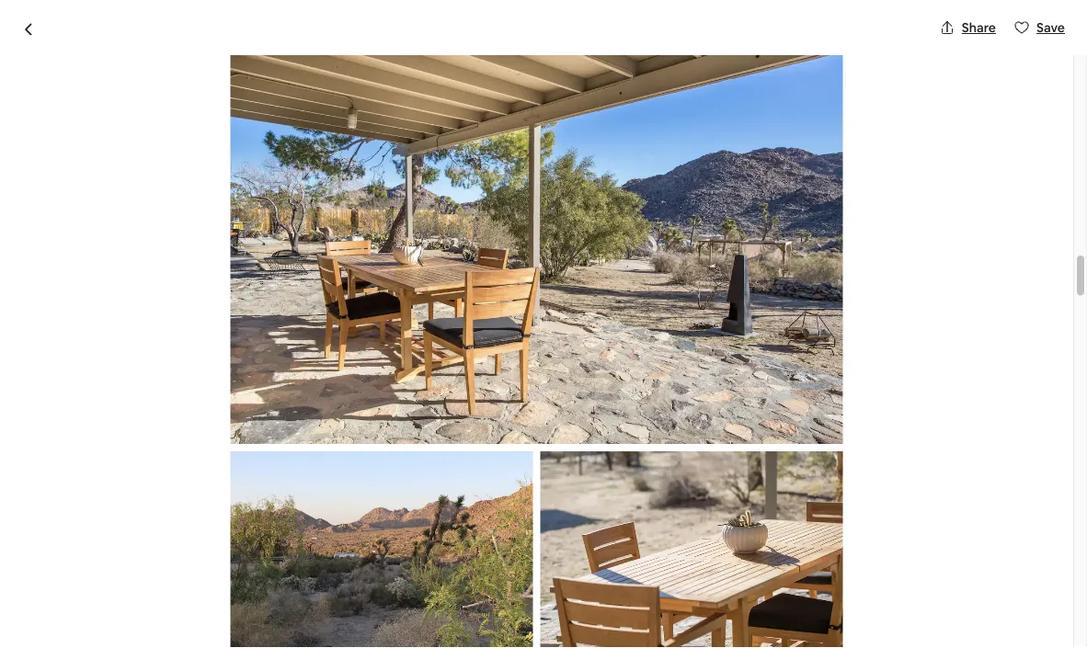Task type: locate. For each thing, give the bounding box(es) containing it.
includes
[[259, 568, 315, 587]]

1 horizontal spatial to
[[403, 546, 418, 565]]

you can check in with the building staff.
[[133, 423, 364, 440]]

dialog
[[0, 0, 1088, 649]]

1 horizontal spatial a
[[327, 590, 335, 609]]

fi.
[[206, 590, 218, 609]]

located
[[315, 546, 366, 565]]

patio,
[[130, 590, 169, 609]]

you left can
[[133, 423, 154, 440]]

building
[[284, 423, 332, 440]]

$450 left the x
[[714, 519, 749, 538]]

$450
[[714, 257, 762, 283], [714, 519, 749, 538]]

0 vertical spatial for
[[335, 361, 352, 377]]

dialog containing share
[[0, 0, 1088, 649]]

1 horizontal spatial for
[[546, 590, 566, 609]]

you won't be charged yet
[[770, 481, 921, 497]]

1 horizontal spatial joshua
[[421, 546, 469, 565]]

view from cottage of joshua tree national park. image
[[231, 452, 533, 649], [231, 452, 533, 649]]

before right total
[[752, 616, 799, 635]]

you
[[133, 423, 154, 440], [770, 481, 792, 497]]

1 $450 from the top
[[714, 257, 762, 283]]

with for can
[[233, 423, 259, 440]]

0 vertical spatial highlands
[[158, 546, 225, 565]]

the
[[74, 568, 100, 587]]

2 horizontal spatial with
[[530, 568, 560, 587]]

fee
[[815, 552, 837, 571]]

1 horizontal spatial tree
[[472, 546, 503, 565]]

joshua up the
[[74, 546, 122, 565]]

total
[[714, 616, 749, 635]]

learn more about the host, frederick. image
[[563, 234, 614, 285], [563, 234, 614, 285]]

you left won't
[[770, 481, 792, 497]]

for right suited
[[335, 361, 352, 377]]

ranch up includes at the left bottom of page
[[270, 546, 312, 565]]

0 horizontal spatial for
[[335, 361, 352, 377]]

save button
[[1008, 12, 1073, 43]]

0 horizontal spatial before
[[253, 462, 300, 481]]

4/3/2024 button
[[714, 304, 976, 356]]

park.
[[565, 546, 598, 565]]

a
[[318, 568, 326, 587], [327, 590, 335, 609]]

0 horizontal spatial tree
[[125, 546, 155, 565]]

yet
[[901, 481, 921, 497]]

3
[[223, 265, 231, 283]]

2 $450 from the top
[[714, 519, 749, 538]]

0 horizontal spatial with
[[179, 361, 205, 377]]

library
[[364, 612, 411, 631]]

outdoor sun porch off cottage. image
[[231, 34, 843, 444], [231, 34, 843, 444]]

artist up is
[[229, 546, 267, 565]]

$450 for $450 x 5 nights
[[714, 519, 749, 538]]

before
[[253, 462, 300, 481], [752, 616, 799, 635]]

free cancellation before march 4
[[133, 462, 358, 481]]

with right the "in"
[[233, 423, 259, 440]]

0 vertical spatial ranch
[[270, 546, 312, 565]]

reserve
[[818, 434, 873, 453]]

1 vertical spatial with
[[233, 423, 259, 440]]

in
[[220, 423, 230, 440]]

with down national
[[530, 568, 560, 587]]

guest
[[129, 612, 171, 631]]

the
[[262, 423, 282, 440]]

1 vertical spatial artist
[[173, 568, 211, 587]]

1 vertical spatial $450
[[714, 519, 749, 538]]

with left the wifi
[[179, 361, 205, 377]]

0 vertical spatial you
[[133, 423, 154, 440]]

1 vertical spatial to
[[309, 590, 324, 609]]

dedicated workspace a room with wifi that's well-suited for working.
[[133, 337, 405, 377]]

for
[[335, 361, 352, 377], [546, 590, 566, 609]]

tree up "bath"
[[472, 546, 503, 565]]

joshua tree highlands artist ranch located next to joshua tree national park. the highlands artist ranch includes a one bedroom/one bath cabin with full kitchen, patio, & wi-fi. it is adjacent to a 900 sq. ft. art studio equipped for any project. guest have use of our new art lab library during their stay.
[[74, 546, 601, 631]]

0 vertical spatial artist
[[229, 546, 267, 565]]

with inside dedicated workspace a room with wifi that's well-suited for working.
[[179, 361, 205, 377]]

outdoor dining table image
[[541, 452, 843, 649], [541, 452, 843, 649]]

1 tree from the left
[[125, 546, 155, 565]]

national
[[506, 546, 562, 565]]

artist
[[229, 546, 267, 565], [173, 568, 211, 587]]

to up bedroom/one
[[403, 546, 418, 565]]

studio
[[432, 590, 474, 609]]

2 vertical spatial with
[[530, 568, 560, 587]]

joshua up "bath"
[[421, 546, 469, 565]]

a left the one
[[318, 568, 326, 587]]

0 horizontal spatial artist
[[173, 568, 211, 587]]

share button
[[933, 12, 1004, 43]]

1 vertical spatial for
[[546, 590, 566, 609]]

ranch up is
[[214, 568, 256, 587]]

0 vertical spatial with
[[179, 361, 205, 377]]

well-
[[267, 361, 295, 377]]

of
[[236, 612, 250, 631]]

have
[[174, 612, 206, 631]]

1 horizontal spatial before
[[752, 616, 799, 635]]

bungalow
[[134, 232, 228, 259]]

for left any
[[546, 590, 566, 609]]

working.
[[355, 361, 405, 377]]

nights
[[774, 519, 816, 538]]

a left 900
[[327, 590, 335, 609]]

1 horizontal spatial ranch
[[270, 546, 312, 565]]

1 horizontal spatial you
[[770, 481, 792, 497]]

ranch
[[270, 546, 312, 565], [214, 568, 256, 587]]

baths
[[290, 265, 328, 283]]

highlands artist ranch image 3 image
[[544, 46, 769, 204]]

that's
[[231, 361, 264, 377]]

0 horizontal spatial you
[[133, 423, 154, 440]]

airbnb service fee
[[714, 552, 837, 571]]

check
[[181, 423, 217, 440]]

0 horizontal spatial joshua
[[74, 546, 122, 565]]

for inside dedicated workspace a room with wifi that's well-suited for working.
[[335, 361, 352, 377]]

wi-
[[185, 590, 206, 609]]

highlands artist ranch image 5 image
[[776, 46, 1000, 204]]

tree up patio,
[[125, 546, 155, 565]]

share
[[962, 19, 997, 36]]

before down the
[[253, 462, 300, 481]]

$450 left the night on the top right
[[714, 257, 762, 283]]

be
[[831, 481, 846, 497]]

airbnb service fee button
[[714, 552, 837, 571]]

one
[[329, 568, 355, 587]]

highlands up patio,
[[103, 568, 170, 587]]

save
[[1037, 19, 1066, 36]]

it
[[221, 590, 231, 609]]

0 vertical spatial before
[[253, 462, 300, 481]]

0 horizontal spatial a
[[318, 568, 326, 587]]

room
[[144, 361, 176, 377]]

artist up wi-
[[173, 568, 211, 587]]

1 horizontal spatial with
[[233, 423, 259, 440]]

0 vertical spatial $450
[[714, 257, 762, 283]]

0 vertical spatial to
[[403, 546, 418, 565]]

0 horizontal spatial ranch
[[214, 568, 256, 587]]

highlands artist ranch image 4 image
[[776, 0, 1000, 39]]

tree
[[125, 546, 155, 565], [472, 546, 503, 565]]

$450 night
[[714, 257, 801, 283]]

reserve button
[[714, 422, 976, 466]]

lab
[[336, 612, 361, 631]]

$450 for $450 night
[[714, 257, 762, 283]]

is
[[234, 590, 244, 609]]

1 vertical spatial you
[[770, 481, 792, 497]]

stay.
[[496, 612, 527, 631]]

highlands up wi-
[[158, 546, 225, 565]]

kitchen,
[[74, 590, 127, 609]]

to up art
[[309, 590, 324, 609]]



Task type: describe. For each thing, give the bounding box(es) containing it.
airbnb
[[714, 552, 760, 571]]

our
[[253, 612, 276, 631]]

their
[[461, 612, 493, 631]]

a
[[133, 361, 142, 377]]

use
[[209, 612, 233, 631]]

4/3/2024
[[725, 328, 780, 345]]

cancellation
[[166, 462, 250, 481]]

0 vertical spatial a
[[318, 568, 326, 587]]

entire
[[74, 232, 129, 259]]

workspace
[[208, 337, 284, 356]]

1 joshua from the left
[[74, 546, 122, 565]]

during
[[414, 612, 458, 631]]

free
[[133, 462, 163, 481]]

march
[[303, 462, 346, 481]]

suited
[[295, 361, 332, 377]]

you for you won't be charged yet
[[770, 481, 792, 497]]

art
[[409, 590, 429, 609]]

900
[[338, 590, 365, 609]]

$450 x 5 nights
[[714, 519, 816, 538]]

equipped
[[478, 590, 543, 609]]

art
[[311, 612, 333, 631]]

sq.
[[368, 590, 387, 609]]

project.
[[74, 612, 126, 631]]

ft.
[[391, 590, 406, 609]]

staff.
[[334, 423, 364, 440]]

can
[[157, 423, 179, 440]]

·
[[271, 265, 275, 283]]

hosted
[[232, 232, 299, 259]]

&
[[172, 590, 182, 609]]

new
[[279, 612, 308, 631]]

5
[[763, 519, 771, 538]]

full
[[563, 568, 583, 587]]

service
[[764, 552, 812, 571]]

cabin
[[490, 568, 527, 587]]

taxes
[[802, 616, 840, 635]]

1 horizontal spatial artist
[[229, 546, 267, 565]]

0 horizontal spatial to
[[309, 590, 324, 609]]

1 vertical spatial before
[[752, 616, 799, 635]]

you for you can check in with the building staff.
[[133, 423, 154, 440]]

charged
[[849, 481, 899, 497]]

night
[[766, 262, 801, 281]]

dedicated
[[133, 337, 205, 356]]

won't
[[795, 481, 828, 497]]

2
[[278, 265, 286, 283]]

with for workspace
[[179, 361, 205, 377]]

bedroom/one
[[358, 568, 453, 587]]

total before taxes
[[714, 616, 840, 635]]

any
[[569, 590, 593, 609]]

entire bungalow hosted by frederick 3 beds · 2 baths
[[74, 232, 421, 283]]

with inside joshua tree highlands artist ranch located next to joshua tree national park. the highlands artist ranch includes a one bedroom/one bath cabin with full kitchen, patio, & wi-fi. it is adjacent to a 900 sq. ft. art studio equipped for any project. guest have use of our new art lab library during their stay.
[[530, 568, 560, 587]]

1 vertical spatial ranch
[[214, 568, 256, 587]]

adjacent
[[247, 590, 306, 609]]

for inside joshua tree highlands artist ranch located next to joshua tree national park. the highlands artist ranch includes a one bedroom/one bath cabin with full kitchen, patio, & wi-fi. it is adjacent to a 900 sq. ft. art studio equipped for any project. guest have use of our new art lab library during their stay.
[[546, 590, 566, 609]]

next
[[370, 546, 400, 565]]

main studio image
[[74, 0, 537, 204]]

x
[[752, 519, 760, 538]]

bath
[[456, 568, 487, 587]]

2 tree from the left
[[472, 546, 503, 565]]

by frederick
[[303, 232, 421, 259]]

2 joshua from the left
[[421, 546, 469, 565]]

wifi
[[208, 361, 228, 377]]

4
[[349, 462, 358, 481]]

$450 x 5 nights button
[[714, 519, 816, 538]]

1 vertical spatial highlands
[[103, 568, 170, 587]]

beds
[[235, 265, 268, 283]]

1 vertical spatial a
[[327, 590, 335, 609]]



Task type: vqa. For each thing, say whether or not it's contained in the screenshot.
leftmost bay
no



